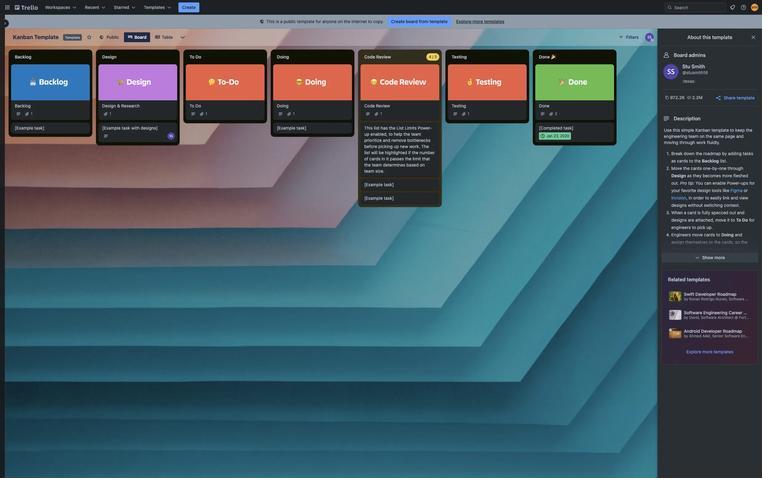 Task type: describe. For each thing, give the bounding box(es) containing it.
picking inside the this list has the list limits power- up enabled, to help the team prioritize and remove bottlenecks before picking up new work. the list will be highlighted if the number of cards in it passes the limit that the team determines based on team size.
[[379, 144, 393, 149]]

roadmap
[[704, 151, 722, 156]]

bottlenecks
[[408, 138, 431, 143]]

a up up)
[[719, 277, 721, 282]]

1 for testing
[[468, 111, 470, 116]]

starred button
[[110, 2, 139, 12]]

1 vertical spatial up
[[394, 144, 399, 149]]

about this template
[[688, 34, 733, 40]]

in inside the (with the list limit power-up) on the number of cards in code review, as a visual indicator for when the team needs to prioritize reviews rather than picking up new work.
[[684, 291, 688, 297]]

team up the bottlenecks
[[412, 131, 422, 137]]

limit
[[688, 284, 698, 289]]

23,
[[554, 134, 560, 138]]

1 vertical spatial move
[[693, 232, 704, 237]]

engineering
[[704, 310, 728, 315]]

team inside the use this simple kanban template to keep the engineering team on the same page and moving through work fluidly.
[[689, 134, 699, 139]]

do for to do link at left
[[196, 103, 201, 108]]

code review link
[[365, 103, 436, 109]]

Design text field
[[99, 52, 177, 62]]

Done 🎉 text field
[[536, 52, 615, 62]]

related
[[669, 277, 686, 282]]

design inside design & research link
[[102, 103, 116, 108]]

can inside cards then move through code review when they're ready for a second set of eyes. the team can set a
[[704, 277, 711, 282]]

prioritize inside the this list has the list limits power- up enabled, to help the team prioritize and remove bottlenecks before picking up new work. the list will be highlighted if the number of cards in it passes the limit that the team determines based on team size.
[[365, 138, 382, 143]]

needs
[[709, 299, 721, 304]]

visual
[[726, 291, 737, 297]]

create board from template
[[392, 19, 448, 24]]

new inside the this list has the list limits power- up enabled, to help the team prioritize and remove bottlenecks before picking up new work. the list will be highlighted if the number of cards in it passes the limit that the team determines based on team size.
[[400, 144, 409, 149]]

on inside and assign themselves to the cards, so the whole team stays informed of who is working on what.
[[689, 254, 694, 260]]

stu smith (stusmith18) image
[[664, 64, 679, 79]]

they
[[694, 173, 702, 178]]

if
[[409, 150, 411, 155]]

of inside and assign themselves to the cards, so the whole team stays informed of who is working on what.
[[727, 247, 731, 252]]

to inside the this list has the list limits power- up enabled, to help the team prioritize and remove bottlenecks before picking up new work. the list will be highlighted if the number of cards in it passes the limit that the team determines based on team size.
[[389, 131, 393, 137]]

2 vertical spatial do
[[743, 217, 749, 223]]

4 / 3
[[429, 55, 437, 59]]

software down than
[[702, 315, 717, 320]]

1 horizontal spatial template
[[65, 35, 80, 39]]

to inside the use this simple kanban template to keep the engineering team on the same page and moving through work fluidly.
[[731, 128, 735, 133]]

pick
[[698, 225, 706, 230]]

when inside the (with the list limit power-up) on the number of cards in code review, as a visual indicator for when the team needs to prioritize reviews rather than picking up new work.
[[679, 299, 689, 304]]

to for to do text field on the top of the page
[[190, 54, 195, 59]]

the right if
[[412, 150, 419, 155]]

enabled,
[[371, 131, 388, 137]]

work. inside the (with the list limit power-up) on the number of cards in code review, as a visual indicator for when the team needs to prioritize reviews rather than picking up new work.
[[742, 306, 753, 311]]

switching
[[705, 203, 724, 208]]

the up rather
[[691, 299, 697, 304]]

kanban inside board name text box
[[13, 34, 33, 40]]

backlog for 'backlog' text box
[[15, 54, 31, 59]]

2 vertical spatial templates
[[714, 349, 734, 354]]

software inside swift developer roadmap by ronan rodrigo nunes, software engineer @
[[730, 297, 745, 301]]

the inside the move the cards one-by-one through design
[[684, 166, 690, 171]]

fleshed
[[734, 173, 749, 178]]

0 notifications image
[[730, 4, 737, 11]]

starred
[[114, 5, 129, 10]]

team left size.
[[365, 168, 375, 174]]

engineer for android developer roadmap
[[742, 334, 757, 338]]

stays
[[696, 247, 706, 252]]

swift developer roadmap by ronan rodrigo nunes, software engineer @
[[685, 292, 763, 301]]

help
[[394, 131, 403, 137]]

in inside the this list has the list limits power- up enabled, to help the team prioritize and remove bottlenecks before picking up new work. the list will be highlighted if the number of cards in it passes the limit that the team determines based on team size.
[[382, 156, 386, 161]]

to inside break down the roadmap by adding tasks as cards to the
[[690, 158, 694, 164]]

by-
[[713, 166, 720, 171]]

break down the roadmap by adding tasks as cards to the
[[672, 151, 754, 164]]

designs for ,
[[672, 203, 688, 208]]

share
[[725, 95, 736, 100]]

without
[[689, 203, 704, 208]]

1 horizontal spatial explore
[[687, 349, 702, 354]]

design inside design text box
[[102, 54, 117, 59]]

android developer roadmap by ahmed adel, senior software engineer @ z
[[685, 329, 763, 338]]

anyone
[[323, 19, 337, 24]]

and inside when a card is fully specced out and designs are attached, move it to
[[738, 210, 745, 215]]

a left public
[[281, 19, 283, 24]]

design & research link
[[102, 103, 174, 109]]

2 vertical spatial to
[[737, 217, 742, 223]]

for inside cards then move through code review when they're ready for a second set of eyes. the team can set a
[[711, 269, 717, 274]]

back to home image
[[15, 2, 38, 12]]

smith
[[692, 64, 706, 69]]

maria williams (mariawilliams94) image
[[752, 4, 759, 11]]

@ for android developer roadmap
[[758, 334, 762, 338]]

software down ronan
[[685, 310, 703, 315]]

highlighted
[[385, 150, 408, 155]]

a inside when a card is fully specced out and designs are attached, move it to
[[685, 210, 687, 215]]

second
[[721, 269, 736, 274]]

as inside the (with the list limit power-up) on the number of cards in code review, as a visual indicator for when the team needs to prioritize reviews rather than picking up new work.
[[717, 291, 721, 297]]

this for this is a public template for anyone on the internet to copy.
[[267, 19, 275, 24]]

power- inside the (with the list limit power-up) on the number of cards in code review, as a visual indicator for when the team needs to prioritize reviews rather than picking up new work.
[[699, 284, 713, 289]]

by inside android developer roadmap by ahmed adel, senior software engineer @ z
[[685, 334, 689, 338]]

code inside cards then move through code review when they're ready for a second set of eyes. the team can set a
[[724, 262, 735, 267]]

move the cards one-by-one through design
[[672, 166, 744, 178]]

and inside the this list has the list limits power- up enabled, to help the team prioritize and remove bottlenecks before picking up new work. the list will be highlighted if the number of cards in it passes the limit that the team determines based on team size.
[[383, 138, 391, 143]]

stu smith link
[[683, 64, 706, 69]]

invision link
[[672, 195, 687, 200]]

team inside and assign themselves to the cards, so the whole team stays informed of who is working on what.
[[685, 247, 695, 252]]

with
[[131, 125, 140, 130]]

page
[[726, 134, 736, 139]]

through inside cards then move through code review when they're ready for a second set of eyes. the team can set a
[[707, 262, 722, 267]]

by inside break down the roadmap by adding tasks as cards to the
[[723, 151, 728, 156]]

than
[[701, 306, 710, 311]]

2 vertical spatial doing
[[722, 232, 735, 237]]

by inside swift developer roadmap by ronan rodrigo nunes, software engineer @
[[685, 297, 689, 301]]

figma link
[[731, 188, 743, 193]]

code inside "text box"
[[365, 54, 376, 59]]

the right has
[[389, 125, 396, 130]]

through inside the move the cards one-by-one through design
[[728, 166, 744, 171]]

doing for doing "text box"
[[277, 54, 289, 59]]

up inside the (with the list limit power-up) on the number of cards in code review, as a visual indicator for when the team needs to prioritize reviews rather than picking up new work.
[[727, 306, 732, 311]]

template right from
[[430, 19, 448, 24]]

972.2k
[[671, 95, 686, 100]]

cards down up.
[[705, 232, 716, 237]]

to do for to do link at left
[[190, 103, 201, 108]]

this for use
[[674, 128, 681, 133]]

determines
[[383, 162, 406, 167]]

ups
[[742, 180, 749, 186]]

testing link
[[452, 103, 524, 109]]

kanban template
[[13, 34, 59, 40]]

0 horizontal spatial explore more templates link
[[453, 17, 509, 26]]

1 horizontal spatial stu smith (stusmith18) image
[[646, 33, 654, 42]]

🎉
[[551, 54, 557, 59]]

for inside you can enable power-ups for your favorite design tools like
[[750, 180, 756, 186]]

team up size.
[[372, 162, 382, 167]]

fluidly.
[[708, 140, 721, 145]]

figma
[[731, 188, 743, 193]]

board for board
[[135, 34, 147, 40]]

ahmed
[[690, 334, 702, 338]]

template right public
[[297, 19, 315, 24]]

use
[[665, 128, 672, 133]]

of inside the (with the list limit power-up) on the number of cards in code review, as a visual indicator for when the team needs to prioritize reviews rather than picking up new work.
[[751, 284, 755, 289]]

number inside the this list has the list limits power- up enabled, to help the team prioritize and remove bottlenecks before picking up new work. the list will be highlighted if the number of cards in it passes the limit that the team determines based on team size.
[[420, 150, 435, 155]]

0 vertical spatial explore more templates
[[457, 19, 505, 24]]

the left internet
[[344, 19, 351, 24]]

the down down
[[695, 158, 702, 164]]

enable
[[713, 180, 727, 186]]

more inside as they becomes more fleshed out.
[[723, 173, 733, 178]]

jan 23, 2020
[[547, 134, 570, 138]]

picking inside the (with the list limit power-up) on the number of cards in code review, as a visual indicator for when the team needs to prioritize reviews rather than picking up new work.
[[711, 306, 726, 311]]

the inside cards then move through code review when they're ready for a second set of eyes. the team can set a
[[684, 277, 691, 282]]

move inside when a card is fully specced out and designs are attached, move it to
[[716, 217, 727, 223]]

cards inside the move the cards one-by-one through design
[[692, 166, 703, 171]]

engineer for swift developer roadmap
[[746, 297, 762, 301]]

move inside cards then move through code review when they're ready for a second set of eyes. the team can set a
[[695, 262, 706, 267]]

@stusmith18
[[683, 70, 709, 75]]

1 horizontal spatial explore more templates link
[[687, 349, 734, 355]]

this for this list has the list limits power- up enabled, to help the team prioritize and remove bottlenecks before picking up new work. the list will be highlighted if the number of cards in it passes the limit that the team determines based on team size.
[[365, 125, 373, 130]]

2 vertical spatial backlog
[[703, 158, 720, 164]]

architect
[[718, 315, 734, 320]]

review inside cards then move through code review when they're ready for a second set of eyes. the team can set a
[[736, 262, 751, 267]]

cards inside the (with the list limit power-up) on the number of cards in code review, as a visual indicator for when the team needs to prioritize reviews rather than picking up new work.
[[672, 291, 683, 297]]

engineers
[[672, 225, 692, 230]]

david,
[[690, 315, 701, 320]]

code review for code review link
[[365, 103, 390, 108]]

to for to do link at left
[[190, 103, 194, 108]]

tools
[[713, 188, 722, 193]]

backlog for backlog link
[[15, 103, 31, 108]]

0 horizontal spatial list
[[365, 150, 370, 155]]

of inside the this list has the list limits power- up enabled, to help the team prioritize and remove bottlenecks before picking up new work. the list will be highlighted if the number of cards in it passes the limit that the team determines based on team size.
[[365, 156, 369, 161]]

[example task with designs] link
[[102, 125, 174, 131]]

the down limits on the right of the page
[[404, 131, 410, 137]]

moving
[[665, 140, 679, 145]]

can inside you can enable power-ups for your favorite design tools like
[[705, 180, 712, 186]]

move
[[672, 166, 683, 171]]

out
[[730, 210, 737, 215]]

developer for swift
[[696, 292, 717, 297]]

0 vertical spatial set
[[737, 269, 743, 274]]

1 horizontal spatial list
[[374, 125, 380, 130]]

board link
[[124, 32, 150, 42]]

to left copy.
[[368, 19, 372, 24]]

cards,
[[723, 240, 735, 245]]

template right about
[[713, 34, 733, 40]]

3
[[435, 55, 437, 59]]

down
[[685, 151, 695, 156]]

cards
[[672, 262, 684, 267]]

on inside the use this simple kanban template to keep the engineering team on the same page and moving through work fluidly.
[[700, 134, 705, 139]]

/
[[433, 55, 434, 59]]

as inside as they becomes more fleshed out.
[[688, 173, 692, 178]]

Board name text field
[[10, 32, 62, 42]]

star or unstar board image
[[87, 35, 92, 40]]

prioritize inside the (with the list limit power-up) on the number of cards in code review, as a visual indicator for when the team needs to prioritize reviews rather than picking up new work.
[[728, 299, 745, 304]]

[example task with designs]
[[102, 125, 158, 130]]

the right keep
[[747, 128, 753, 133]]

templates
[[144, 5, 165, 10]]

adding
[[729, 151, 742, 156]]

android
[[685, 329, 701, 334]]

1 for backlog
[[31, 111, 33, 116]]

to do link
[[190, 103, 261, 109]]

testing for the testing link
[[452, 103, 467, 108]]

0 horizontal spatial up
[[365, 131, 370, 137]]

public
[[284, 19, 296, 24]]

2 1 from the left
[[110, 111, 111, 116]]

power- inside you can enable power-ups for your favorite design tools like
[[728, 180, 742, 186]]

list inside the this list has the list limits power- up enabled, to help the team prioritize and remove bottlenecks before picking up new work. the list will be highlighted if the number of cards in it passes the limit that the team determines based on team size.
[[397, 125, 404, 130]]

primary element
[[0, 0, 763, 15]]

0 vertical spatial explore
[[457, 19, 472, 24]]

1 for doing
[[293, 111, 295, 116]]

kanban inside the use this simple kanban template to keep the engineering team on the same page and moving through work fluidly.
[[696, 128, 711, 133]]

0 horizontal spatial stu smith (stusmith18) image
[[168, 132, 175, 140]]

[completed task]
[[540, 125, 574, 130]]

new inside the (with the list limit power-up) on the number of cards in code review, as a visual indicator for when the team needs to prioritize reviews rather than picking up new work.
[[733, 306, 741, 311]]

4
[[429, 55, 432, 59]]

as inside break down the roadmap by adding tasks as cards to the
[[672, 158, 677, 164]]

recent button
[[81, 2, 109, 12]]

working
[[672, 254, 688, 260]]

tasks
[[744, 151, 754, 156]]

out.
[[672, 180, 680, 186]]

done for done
[[540, 103, 550, 108]]

cards inside break down the roadmap by adding tasks as cards to the
[[678, 158, 689, 164]]



Task type: locate. For each thing, give the bounding box(es) containing it.
0 horizontal spatial through
[[680, 140, 696, 145]]

picking up be
[[379, 144, 393, 149]]

through inside the use this simple kanban template to keep the engineering team on the same page and moving through work fluidly.
[[680, 140, 696, 145]]

1 horizontal spatial picking
[[711, 306, 726, 311]]

one-
[[704, 166, 713, 171]]

0 vertical spatial create
[[182, 5, 196, 10]]

the up visual
[[727, 284, 733, 289]]

2020
[[561, 134, 570, 138]]

when
[[672, 269, 683, 274], [679, 299, 689, 304]]

1 vertical spatial developer
[[702, 329, 723, 334]]

list up help
[[397, 125, 404, 130]]

workspaces
[[45, 5, 70, 10]]

and up so
[[736, 232, 743, 237]]

show
[[703, 255, 714, 260]]

move
[[716, 217, 727, 223], [693, 232, 704, 237], [695, 262, 706, 267]]

to inside text field
[[190, 54, 195, 59]]

doing inside "text box"
[[277, 54, 289, 59]]

1 vertical spatial set
[[712, 277, 718, 282]]

2 testing from the top
[[452, 103, 467, 108]]

(with
[[743, 277, 753, 282]]

to do for to do text field on the top of the page
[[190, 54, 201, 59]]

public
[[107, 34, 119, 40]]

to inside when a card is fully specced out and designs are attached, move it to
[[732, 217, 736, 223]]

software
[[730, 297, 745, 301], [685, 310, 703, 315], [702, 315, 717, 320], [725, 334, 741, 338]]

in inside , in order to easily link and view designs without switching context.
[[689, 195, 693, 200]]

designs for when
[[672, 217, 688, 223]]

list up enabled,
[[374, 125, 380, 130]]

picking down needs
[[711, 306, 726, 311]]

developer up needs
[[696, 292, 717, 297]]

1 1 from the left
[[31, 111, 33, 116]]

on down that at the right
[[420, 162, 425, 167]]

create inside create 'button'
[[182, 5, 196, 10]]

doing for the doing link
[[277, 103, 289, 108]]

do inside text field
[[196, 54, 201, 59]]

templates button
[[140, 2, 175, 12]]

design left &
[[102, 103, 116, 108]]

0 horizontal spatial in
[[382, 156, 386, 161]]

0 vertical spatial work.
[[410, 144, 421, 149]]

public button
[[96, 32, 123, 42]]

number up indicator
[[734, 284, 750, 289]]

6 1 from the left
[[468, 111, 470, 116]]

templates
[[485, 19, 505, 24], [688, 277, 711, 282], [714, 349, 734, 354]]

it inside when a card is fully specced out and designs are attached, move it to
[[728, 217, 731, 223]]

the
[[422, 144, 429, 149], [684, 277, 691, 282]]

filters button
[[618, 32, 641, 42]]

link
[[724, 195, 730, 200]]

designs down the when
[[672, 217, 688, 223]]

0 vertical spatial prioritize
[[365, 138, 382, 143]]

this member is an admin of this board. image
[[651, 39, 654, 42]]

create button
[[179, 2, 200, 12]]

, in order to easily link and view designs without switching context.
[[672, 195, 749, 208]]

new up the 'fortis'
[[733, 306, 741, 311]]

recent
[[85, 5, 99, 10]]

2 vertical spatial @
[[758, 334, 762, 338]]

search image
[[668, 5, 673, 10]]

0 vertical spatial developer
[[696, 292, 717, 297]]

your
[[672, 188, 681, 193]]

Backlog text field
[[11, 52, 90, 62]]

1 vertical spatial power-
[[728, 180, 742, 186]]

1 vertical spatial create
[[392, 19, 405, 24]]

of inside cards then move through code review when they're ready for a second set of eyes. the team can set a
[[744, 269, 748, 274]]

roadmap down architect on the right bottom of the page
[[724, 329, 743, 334]]

1 vertical spatial to do
[[190, 103, 201, 108]]

list inside the (with the list limit power-up) on the number of cards in code review, as a visual indicator for when the team needs to prioritize reviews rather than picking up new work.
[[680, 284, 687, 289]]

code review
[[365, 54, 391, 59], [365, 103, 390, 108]]

@ for swift developer roadmap
[[763, 297, 763, 301]]

Code Review text field
[[361, 52, 426, 62]]

swift
[[685, 292, 695, 297]]

and down keep
[[737, 134, 744, 139]]

and inside the use this simple kanban template to keep the engineering team on the same page and moving through work fluidly.
[[737, 134, 744, 139]]

0 vertical spatial backlog
[[15, 54, 31, 59]]

0 vertical spatial when
[[672, 269, 683, 274]]

design down public "button"
[[102, 54, 117, 59]]

@ left the 'fortis'
[[735, 315, 739, 320]]

design inside software engineering career design by david, software architect @ fortis paymen
[[744, 310, 758, 315]]

0 horizontal spatial the
[[422, 144, 429, 149]]

1 vertical spatial board
[[674, 52, 688, 58]]

1 horizontal spatial new
[[733, 306, 741, 311]]

backlog list.
[[703, 158, 728, 164]]

@ inside android developer roadmap by ahmed adel, senior software engineer @ z
[[758, 334, 762, 338]]

cards
[[370, 156, 381, 161], [678, 158, 689, 164], [692, 166, 703, 171], [705, 232, 716, 237], [672, 291, 683, 297]]

2 vertical spatial review
[[736, 262, 751, 267]]

this inside the use this simple kanban template to keep the engineering team on the same page and moving through work fluidly.
[[674, 128, 681, 133]]

1 vertical spatial can
[[704, 277, 711, 282]]

engineer inside android developer roadmap by ahmed adel, senior software engineer @ z
[[742, 334, 757, 338]]

developer inside android developer roadmap by ahmed adel, senior software engineer @ z
[[702, 329, 723, 334]]

1 designs from the top
[[672, 203, 688, 208]]

figma or invision
[[672, 188, 749, 200]]

fortis
[[740, 315, 750, 320]]

prioritize down visual
[[728, 299, 745, 304]]

it down out
[[728, 217, 731, 223]]

1 horizontal spatial list
[[680, 284, 687, 289]]

the down they're
[[684, 277, 691, 282]]

doing link
[[277, 103, 349, 109]]

code review for code review "text box"
[[365, 54, 391, 59]]

1 vertical spatial testing
[[452, 103, 467, 108]]

2 vertical spatial is
[[741, 247, 744, 252]]

ready
[[699, 269, 710, 274]]

1 horizontal spatial in
[[684, 291, 688, 297]]

1 for code review
[[381, 111, 382, 116]]

the up the fluidly.
[[706, 134, 713, 139]]

number up that at the right
[[420, 150, 435, 155]]

done for done 🎉
[[540, 54, 550, 59]]

a left 'second'
[[718, 269, 720, 274]]

when
[[672, 210, 684, 215]]

create for create board from template
[[392, 19, 405, 24]]

the right move
[[684, 166, 690, 171]]

and assign themselves to the cards, so the whole team stays informed of who is working on what.
[[672, 232, 748, 260]]

@ up paymen
[[763, 297, 763, 301]]

do for to do text field on the top of the page
[[196, 54, 201, 59]]

as up move
[[672, 158, 677, 164]]

more inside button
[[715, 255, 726, 260]]

1 vertical spatial to
[[190, 103, 194, 108]]

1 horizontal spatial it
[[728, 217, 731, 223]]

2 code review from the top
[[365, 103, 390, 108]]

is left public
[[276, 19, 279, 24]]

0 vertical spatial kanban
[[13, 34, 33, 40]]

cards up they
[[692, 166, 703, 171]]

1 vertical spatial templates
[[688, 277, 711, 282]]

1 vertical spatial when
[[679, 299, 689, 304]]

attached,
[[696, 217, 715, 223]]

and inside , in order to easily link and view designs without switching context.
[[732, 195, 739, 200]]

open information menu image
[[741, 4, 747, 10]]

the down the "related"
[[672, 284, 678, 289]]

assign
[[672, 240, 685, 245]]

a up nunes,
[[723, 291, 725, 297]]

2 vertical spatial up
[[727, 306, 732, 311]]

1 horizontal spatial through
[[707, 262, 722, 267]]

by
[[723, 151, 728, 156], [685, 297, 689, 301], [685, 315, 689, 320], [685, 334, 689, 338]]

the right down
[[696, 151, 703, 156]]

testing for testing text box
[[452, 54, 467, 59]]

1 horizontal spatial explore more templates
[[687, 349, 734, 354]]

a inside the (with the list limit power-up) on the number of cards in code review, as a visual indicator for when the team needs to prioritize reviews rather than picking up new work.
[[723, 291, 725, 297]]

to left 'pick'
[[693, 225, 697, 230]]

1 horizontal spatial as
[[688, 173, 692, 178]]

pro tip:
[[681, 180, 695, 186]]

done inside 'text field'
[[540, 54, 550, 59]]

or
[[744, 188, 749, 193]]

roadmap for android developer roadmap
[[724, 329, 743, 334]]

0 vertical spatial templates
[[485, 19, 505, 24]]

0 horizontal spatial explore more templates
[[457, 19, 505, 24]]

create for create
[[182, 5, 196, 10]]

invision
[[672, 195, 687, 200]]

like
[[723, 188, 730, 193]]

move down specced
[[716, 217, 727, 223]]

1 down the testing link
[[468, 111, 470, 116]]

of down before
[[365, 156, 369, 161]]

to up page
[[731, 128, 735, 133]]

to do inside text field
[[190, 54, 201, 59]]

0 horizontal spatial board
[[135, 34, 147, 40]]

engineer down indicator
[[746, 297, 762, 301]]

research
[[121, 103, 140, 108]]

more
[[473, 19, 483, 24], [723, 173, 733, 178], [715, 255, 726, 260], [703, 349, 713, 354]]

1 horizontal spatial set
[[737, 269, 743, 274]]

create
[[182, 5, 196, 10], [392, 19, 405, 24]]

power- up the bottlenecks
[[418, 125, 432, 130]]

0 vertical spatial this
[[267, 19, 275, 24]]

1 horizontal spatial power-
[[699, 284, 713, 289]]

by left ahmed
[[685, 334, 689, 338]]

is right who
[[741, 247, 744, 252]]

share template
[[725, 95, 755, 100]]

to down down
[[690, 158, 694, 164]]

roadmap for swift developer roadmap
[[718, 292, 737, 297]]

done up [completed
[[540, 103, 550, 108]]

designs
[[672, 203, 688, 208], [672, 217, 688, 223]]

stu smith @stusmith18
[[683, 64, 709, 75]]

this for about
[[703, 34, 712, 40]]

1 vertical spatial picking
[[711, 306, 726, 311]]

1 horizontal spatial the
[[684, 277, 691, 282]]

set right 'second'
[[737, 269, 743, 274]]

code inside the (with the list limit power-up) on the number of cards in code review, as a visual indicator for when the team needs to prioritize reviews rather than picking up new work.
[[689, 291, 699, 297]]

new
[[400, 144, 409, 149], [733, 306, 741, 311]]

template inside the use this simple kanban template to keep the engineering team on the same page and moving through work fluidly.
[[712, 128, 730, 133]]

1 horizontal spatial this
[[703, 34, 712, 40]]

developer
[[696, 292, 717, 297], [702, 329, 723, 334]]

board for board admins
[[674, 52, 688, 58]]

and down enabled,
[[383, 138, 391, 143]]

engineer
[[746, 297, 762, 301], [742, 334, 757, 338]]

roadmap down up)
[[718, 292, 737, 297]]

template inside button
[[737, 95, 755, 100]]

1 up has
[[381, 111, 382, 116]]

review inside "text box"
[[377, 54, 391, 59]]

board up stu
[[674, 52, 688, 58]]

task
[[122, 125, 130, 130]]

0 horizontal spatial as
[[672, 158, 677, 164]]

1 vertical spatial explore more templates link
[[687, 349, 734, 355]]

2 horizontal spatial power-
[[728, 180, 742, 186]]

doing
[[277, 54, 289, 59], [277, 103, 289, 108], [722, 232, 735, 237]]

sm image
[[259, 19, 265, 25]]

adel,
[[703, 334, 712, 338]]

0 horizontal spatial this
[[267, 19, 275, 24]]

move up themselves
[[693, 232, 704, 237]]

2 vertical spatial as
[[717, 291, 721, 297]]

0 horizontal spatial @
[[735, 315, 739, 320]]

work. inside the this list has the list limits power- up enabled, to help the team prioritize and remove bottlenecks before picking up new work. the list will be highlighted if the number of cards in it passes the limit that the team determines based on team size.
[[410, 144, 421, 149]]

related templates
[[669, 277, 711, 282]]

when inside cards then move through code review when they're ready for a second set of eyes. the team can set a
[[672, 269, 683, 274]]

1 code review from the top
[[365, 54, 391, 59]]

roadmap inside swift developer roadmap by ronan rodrigo nunes, software engineer @
[[718, 292, 737, 297]]

0 vertical spatial code review
[[365, 54, 391, 59]]

is inside and assign themselves to the cards, so the whole team stays informed of who is working on what.
[[741, 247, 744, 252]]

the up informed
[[715, 240, 721, 245]]

0 vertical spatial it
[[387, 156, 389, 161]]

becomes
[[703, 173, 722, 178]]

has
[[381, 125, 388, 130]]

2 horizontal spatial in
[[689, 195, 693, 200]]

0 vertical spatial up
[[365, 131, 370, 137]]

for inside for engineers to pick up.
[[750, 217, 755, 223]]

team up the limit at the right of the page
[[692, 277, 702, 282]]

review for code review link
[[376, 103, 390, 108]]

on up work
[[700, 134, 705, 139]]

power- up review,
[[699, 284, 713, 289]]

designs inside , in order to easily link and view designs without switching context.
[[672, 203, 688, 208]]

are
[[689, 217, 695, 223]]

0 vertical spatial designs
[[672, 203, 688, 208]]

1 vertical spatial review
[[376, 103, 390, 108]]

for inside the (with the list limit power-up) on the number of cards in code review, as a visual indicator for when the team needs to prioritize reviews rather than picking up new work.
[[672, 299, 678, 304]]

number inside the (with the list limit power-up) on the number of cards in code review, as a visual indicator for when the team needs to prioritize reviews rather than picking up new work.
[[734, 284, 750, 289]]

0 vertical spatial in
[[382, 156, 386, 161]]

on right anyone
[[338, 19, 343, 24]]

1 vertical spatial engineer
[[742, 334, 757, 338]]

0 vertical spatial testing
[[452, 54, 467, 59]]

template inside board name text box
[[34, 34, 59, 40]]

and inside and assign themselves to the cards, so the whole team stays informed of who is working on what.
[[736, 232, 743, 237]]

1 vertical spatial is
[[698, 210, 701, 215]]

team inside cards then move through code review when they're ready for a second set of eyes. the team can set a
[[692, 277, 702, 282]]

developer for android
[[702, 329, 723, 334]]

1 testing from the top
[[452, 54, 467, 59]]

2 horizontal spatial @
[[763, 297, 763, 301]]

when up reviews at the right of page
[[679, 299, 689, 304]]

is
[[276, 19, 279, 24], [698, 210, 701, 215], [741, 247, 744, 252]]

cards inside the this list has the list limits power- up enabled, to help the team prioritize and remove bottlenecks before picking up new work. the list will be highlighted if the number of cards in it passes the limit that the team determines based on team size.
[[370, 156, 381, 161]]

prioritize up before
[[365, 138, 382, 143]]

team inside the (with the list limit power-up) on the number of cards in code review, as a visual indicator for when the team needs to prioritize reviews rather than picking up new work.
[[698, 299, 708, 304]]

template left star or unstar board image
[[65, 35, 80, 39]]

customize views image
[[180, 34, 186, 40]]

through down 'show more'
[[707, 262, 722, 267]]

as they becomes more fleshed out.
[[672, 173, 749, 186]]

create inside create board from template link
[[392, 19, 405, 24]]

this is a public template for anyone on the internet to copy.
[[267, 19, 384, 24]]

testing inside text box
[[452, 54, 467, 59]]

@ left z
[[758, 334, 762, 338]]

0 vertical spatial is
[[276, 19, 279, 24]]

1 for to do
[[206, 111, 207, 116]]

0 horizontal spatial this
[[674, 128, 681, 133]]

Testing text field
[[448, 52, 527, 62]]

it inside the this list has the list limits power- up enabled, to help the team prioritize and remove bottlenecks before picking up new work. the list will be highlighted if the number of cards in it passes the limit that the team determines based on team size.
[[387, 156, 389, 161]]

the right so
[[742, 240, 748, 245]]

set up up)
[[712, 277, 718, 282]]

simple
[[682, 128, 695, 133]]

what.
[[695, 254, 706, 260]]

work. up the 'fortis'
[[742, 306, 753, 311]]

engineer inside swift developer roadmap by ronan rodrigo nunes, software engineer @
[[746, 297, 762, 301]]

design inside the move the cards one-by-one through design
[[672, 173, 687, 178]]

stu smith (stusmith18) image
[[646, 33, 654, 42], [168, 132, 175, 140]]

0 vertical spatial explore more templates link
[[453, 17, 509, 26]]

on inside the (with the list limit power-up) on the number of cards in code review, as a visual indicator for when the team needs to prioritize reviews rather than picking up new work.
[[721, 284, 726, 289]]

template
[[297, 19, 315, 24], [430, 19, 448, 24], [713, 34, 733, 40], [737, 95, 755, 100], [712, 128, 730, 133]]

designs inside when a card is fully specced out and designs are attached, move it to
[[672, 217, 688, 223]]

jan
[[547, 134, 553, 138]]

move down what.
[[695, 262, 706, 267]]

2
[[556, 111, 558, 116]]

1 vertical spatial code review
[[365, 103, 390, 108]]

0 vertical spatial board
[[135, 34, 147, 40]]

kanban up work
[[696, 128, 711, 133]]

cards down will
[[370, 156, 381, 161]]

this up enabled,
[[365, 125, 373, 130]]

same
[[714, 134, 725, 139]]

3 1 from the left
[[206, 111, 207, 116]]

of up (with
[[744, 269, 748, 274]]

(with the list limit power-up) on the number of cards in code review, as a visual indicator for when the team needs to prioritize reviews rather than picking up new work.
[[672, 277, 756, 311]]

design down move
[[672, 173, 687, 178]]

code
[[365, 54, 376, 59], [365, 103, 375, 108], [724, 262, 735, 267], [689, 291, 699, 297]]

can down ready
[[704, 277, 711, 282]]

the down before
[[365, 162, 371, 167]]

to up informed
[[710, 240, 714, 245]]

2 designs from the top
[[672, 217, 688, 223]]

the down if
[[405, 156, 412, 161]]

[example task] link
[[15, 125, 86, 131], [277, 125, 349, 131], [365, 182, 436, 188], [365, 195, 436, 201]]

up up highlighted
[[394, 144, 399, 149]]

0 horizontal spatial number
[[420, 150, 435, 155]]

0 horizontal spatial it
[[387, 156, 389, 161]]

career
[[729, 310, 743, 315]]

limits
[[405, 125, 417, 130]]

Doing text field
[[273, 52, 352, 62]]

1 vertical spatial do
[[196, 103, 201, 108]]

to down design on the right
[[706, 195, 710, 200]]

is inside when a card is fully specced out and designs are attached, move it to
[[698, 210, 701, 215]]

to inside the (with the list limit power-up) on the number of cards in code review, as a visual indicator for when the team needs to prioritize reviews rather than picking up new work.
[[723, 299, 727, 304]]

create up customize views icon
[[182, 5, 196, 10]]

favorite
[[682, 188, 697, 193]]

senior
[[713, 334, 724, 338]]

2 vertical spatial power-
[[699, 284, 713, 289]]

on inside the this list has the list limits power- up enabled, to help the team prioritize and remove bottlenecks before picking up new work. the list will be highlighted if the number of cards in it passes the limit that the team determines based on team size.
[[420, 162, 425, 167]]

power-
[[418, 125, 432, 130], [728, 180, 742, 186], [699, 284, 713, 289]]

by up list.
[[723, 151, 728, 156]]

1 horizontal spatial this
[[365, 125, 373, 130]]

to inside and assign themselves to the cards, so the whole team stays informed of who is working on what.
[[710, 240, 714, 245]]

0 vertical spatial do
[[196, 54, 201, 59]]

0 vertical spatial new
[[400, 144, 409, 149]]

power- inside the this list has the list limits power- up enabled, to help the team prioritize and remove bottlenecks before picking up new work. the list will be highlighted if the number of cards in it passes the limit that the team determines based on team size.
[[418, 125, 432, 130]]

0 horizontal spatial explore
[[457, 19, 472, 24]]

create left board
[[392, 19, 405, 24]]

0 vertical spatial move
[[716, 217, 727, 223]]

the inside the this list has the list limits power- up enabled, to help the team prioritize and remove bottlenecks before picking up new work. the list will be highlighted if the number of cards in it passes the limit that the team determines based on team size.
[[422, 144, 429, 149]]

1 vertical spatial new
[[733, 306, 741, 311]]

and down figma
[[732, 195, 739, 200]]

be
[[379, 150, 384, 155]]

indicator
[[739, 291, 756, 297]]

template up 'backlog' text box
[[34, 34, 59, 40]]

1 vertical spatial this
[[674, 128, 681, 133]]

1 horizontal spatial create
[[392, 19, 405, 24]]

0 vertical spatial @
[[763, 297, 763, 301]]

1 horizontal spatial is
[[698, 210, 701, 215]]

filters
[[627, 34, 639, 40]]

before
[[365, 144, 378, 149]]

to down for engineers to pick up.
[[717, 232, 721, 237]]

list.
[[721, 158, 728, 164]]

team down themselves
[[685, 247, 695, 252]]

list down before
[[365, 150, 370, 155]]

to inside for engineers to pick up.
[[693, 225, 697, 230]]

design & research
[[102, 103, 140, 108]]

1 done from the top
[[540, 54, 550, 59]]

in right the ,
[[689, 195, 693, 200]]

0 horizontal spatial picking
[[379, 144, 393, 149]]

prioritize
[[365, 138, 382, 143], [728, 299, 745, 304]]

0 horizontal spatial power-
[[418, 125, 432, 130]]

by inside software engineering career design by david, software architect @ fortis paymen
[[685, 315, 689, 320]]

to right needs
[[723, 299, 727, 304]]

context.
[[725, 203, 741, 208]]

internet
[[352, 19, 367, 24]]

0 vertical spatial the
[[422, 144, 429, 149]]

2 horizontal spatial templates
[[714, 349, 734, 354]]

one
[[720, 166, 727, 171]]

roadmap inside android developer roadmap by ahmed adel, senior software engineer @ z
[[724, 329, 743, 334]]

0 vertical spatial this
[[703, 34, 712, 40]]

by left ronan
[[685, 297, 689, 301]]

review,
[[701, 291, 716, 297]]

0 horizontal spatial create
[[182, 5, 196, 10]]

1 vertical spatial explore
[[687, 349, 702, 354]]

kanban down back to home image
[[13, 34, 33, 40]]

the
[[344, 19, 351, 24], [389, 125, 396, 130], [747, 128, 753, 133], [404, 131, 410, 137], [706, 134, 713, 139], [412, 150, 419, 155], [696, 151, 703, 156], [405, 156, 412, 161], [695, 158, 702, 164], [365, 162, 371, 167], [684, 166, 690, 171], [715, 240, 721, 245], [742, 240, 748, 245], [672, 284, 678, 289], [727, 284, 733, 289], [691, 299, 697, 304]]

template right share
[[737, 95, 755, 100]]

1 horizontal spatial prioritize
[[728, 299, 745, 304]]

0 vertical spatial can
[[705, 180, 712, 186]]

board admins
[[674, 52, 706, 58]]

code review inside "text box"
[[365, 54, 391, 59]]

2 horizontal spatial as
[[717, 291, 721, 297]]

to inside , in order to easily link and view designs without switching context.
[[706, 195, 710, 200]]

@ inside software engineering career design by david, software architect @ fortis paymen
[[735, 315, 739, 320]]

1 vertical spatial work.
[[742, 306, 753, 311]]

2 vertical spatial in
[[684, 291, 688, 297]]

Search field
[[673, 3, 727, 12]]

1 vertical spatial in
[[689, 195, 693, 200]]

done left '🎉'
[[540, 54, 550, 59]]

up up architect on the right bottom of the page
[[727, 306, 732, 311]]

who
[[732, 247, 740, 252]]

5 1 from the left
[[381, 111, 382, 116]]

of down (with
[[751, 284, 755, 289]]

4 1 from the left
[[293, 111, 295, 116]]

@ inside swift developer roadmap by ronan rodrigo nunes, software engineer @
[[763, 297, 763, 301]]

review for code review "text box"
[[377, 54, 391, 59]]

2 vertical spatial to do
[[737, 217, 749, 223]]

software inside android developer roadmap by ahmed adel, senior software engineer @ z
[[725, 334, 741, 338]]

break
[[672, 151, 683, 156]]

To Do text field
[[186, 52, 265, 62]]

designs down invision
[[672, 203, 688, 208]]

0 vertical spatial review
[[377, 54, 391, 59]]

developer inside swift developer roadmap by ronan rodrigo nunes, software engineer @
[[696, 292, 717, 297]]

2 done from the top
[[540, 103, 550, 108]]

2 horizontal spatial through
[[728, 166, 744, 171]]



Task type: vqa. For each thing, say whether or not it's contained in the screenshot.
Add corresponding to Featuring
no



